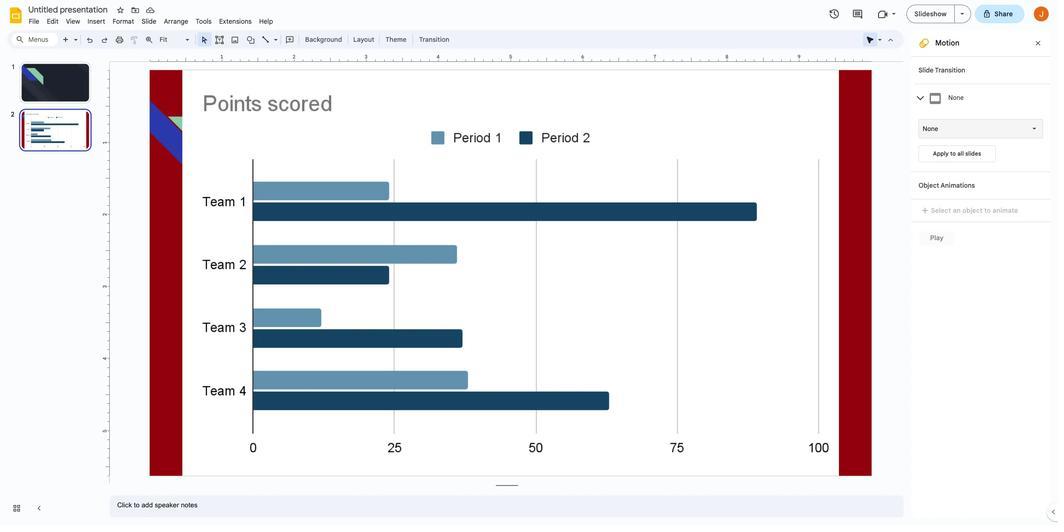 Task type: locate. For each thing, give the bounding box(es) containing it.
theme
[[386, 35, 407, 44]]

apply to all slides
[[933, 150, 982, 157]]

slide
[[142, 17, 157, 26], [919, 66, 934, 74]]

0 horizontal spatial none
[[923, 125, 939, 133]]

animations
[[941, 181, 975, 190]]

menu bar banner
[[0, 0, 1059, 526]]

file
[[29, 17, 39, 26]]

slide inside menu item
[[142, 17, 157, 26]]

none down "slide transition"
[[949, 94, 964, 102]]

theme button
[[381, 33, 411, 47]]

select an object to animate button
[[919, 205, 1025, 216]]

format menu item
[[109, 16, 138, 27]]

slideshow
[[915, 10, 947, 18]]

slide for slide transition
[[919, 66, 934, 74]]

slide inside motion section
[[919, 66, 934, 74]]

1 horizontal spatial none
[[949, 94, 964, 102]]

slide for slide
[[142, 17, 157, 26]]

transition
[[419, 35, 450, 44], [935, 66, 966, 74]]

to
[[951, 150, 956, 157], [985, 207, 991, 215]]

transition right theme button
[[419, 35, 450, 44]]

all
[[958, 150, 964, 157]]

0 vertical spatial to
[[951, 150, 956, 157]]

Star checkbox
[[114, 4, 127, 17]]

to left all
[[951, 150, 956, 157]]

1 horizontal spatial to
[[985, 207, 991, 215]]

0 vertical spatial slide
[[142, 17, 157, 26]]

arrange menu item
[[160, 16, 192, 27]]

transition inside motion section
[[935, 66, 966, 74]]

to right the object
[[985, 207, 991, 215]]

none option
[[923, 124, 939, 134]]

1 horizontal spatial slide
[[919, 66, 934, 74]]

help menu item
[[256, 16, 277, 27]]

extensions menu item
[[215, 16, 256, 27]]

1 vertical spatial none
[[923, 125, 939, 133]]

0 horizontal spatial slide
[[142, 17, 157, 26]]

select
[[931, 207, 952, 215]]

1 vertical spatial transition
[[935, 66, 966, 74]]

0 horizontal spatial transition
[[419, 35, 450, 44]]

none
[[949, 94, 964, 102], [923, 125, 939, 133]]

1 vertical spatial slide
[[919, 66, 934, 74]]

menu bar containing file
[[25, 12, 277, 27]]

navigation
[[0, 53, 102, 526]]

0 vertical spatial transition
[[419, 35, 450, 44]]

object animations
[[919, 181, 975, 190]]

motion application
[[0, 0, 1059, 526]]

format
[[113, 17, 134, 26]]

Zoom text field
[[158, 33, 184, 46]]

slides
[[966, 150, 982, 157]]

1 vertical spatial to
[[985, 207, 991, 215]]

slideshow button
[[907, 5, 955, 23]]

none tab
[[915, 84, 1051, 112]]

none up apply
[[923, 125, 939, 133]]

1 horizontal spatial transition
[[935, 66, 966, 74]]

transition down motion
[[935, 66, 966, 74]]

motion
[[936, 39, 960, 48]]

object
[[963, 207, 983, 215]]

main toolbar
[[34, 0, 454, 411]]

transition button
[[415, 33, 454, 47]]

menu bar
[[25, 12, 277, 27]]

none tab panel
[[915, 112, 1051, 172]]

insert menu item
[[84, 16, 109, 27]]

0 vertical spatial none
[[949, 94, 964, 102]]

0 horizontal spatial to
[[951, 150, 956, 157]]

edit
[[47, 17, 59, 26]]

object
[[919, 181, 940, 190]]

extensions
[[219, 17, 252, 26]]

live pointer settings image
[[876, 34, 882, 37]]



Task type: describe. For each thing, give the bounding box(es) containing it.
play
[[931, 234, 944, 242]]

layout button
[[351, 33, 377, 47]]

layout
[[353, 35, 375, 44]]

apply
[[933, 150, 949, 157]]

navigation inside motion application
[[0, 53, 102, 526]]

apply to all slides button
[[919, 146, 996, 162]]

menu bar inside the menu bar banner
[[25, 12, 277, 27]]

insert
[[88, 17, 105, 26]]

file menu item
[[25, 16, 43, 27]]

slide transition
[[919, 66, 966, 74]]

none inside list box
[[923, 125, 939, 133]]

presentation options image
[[961, 13, 964, 15]]

arrange
[[164, 17, 188, 26]]

tools menu item
[[192, 16, 215, 27]]

view menu item
[[62, 16, 84, 27]]

to inside none tab panel
[[951, 150, 956, 157]]

help
[[259, 17, 273, 26]]

background
[[305, 35, 342, 44]]

mode and view toolbar
[[863, 30, 898, 49]]

insert image image
[[230, 33, 240, 46]]

none list box
[[919, 119, 1044, 139]]

share button
[[975, 5, 1025, 23]]

edit menu item
[[43, 16, 62, 27]]

Zoom field
[[157, 33, 194, 47]]

select an object to animate
[[931, 207, 1019, 215]]

shape image
[[245, 33, 256, 46]]

animate
[[993, 207, 1019, 215]]

tools
[[196, 17, 212, 26]]

an
[[953, 207, 961, 215]]

play button
[[919, 230, 956, 247]]

motion section
[[911, 30, 1051, 518]]

slide menu item
[[138, 16, 160, 27]]

new slide with layout image
[[72, 34, 78, 37]]

background button
[[301, 33, 346, 47]]

Menus field
[[12, 33, 58, 46]]

Rename text field
[[25, 4, 113, 15]]

transition inside "button"
[[419, 35, 450, 44]]

none inside tab
[[949, 94, 964, 102]]

view
[[66, 17, 80, 26]]

share
[[995, 10, 1013, 18]]



Task type: vqa. For each thing, say whether or not it's contained in the screenshot.
application containing Normal text
no



